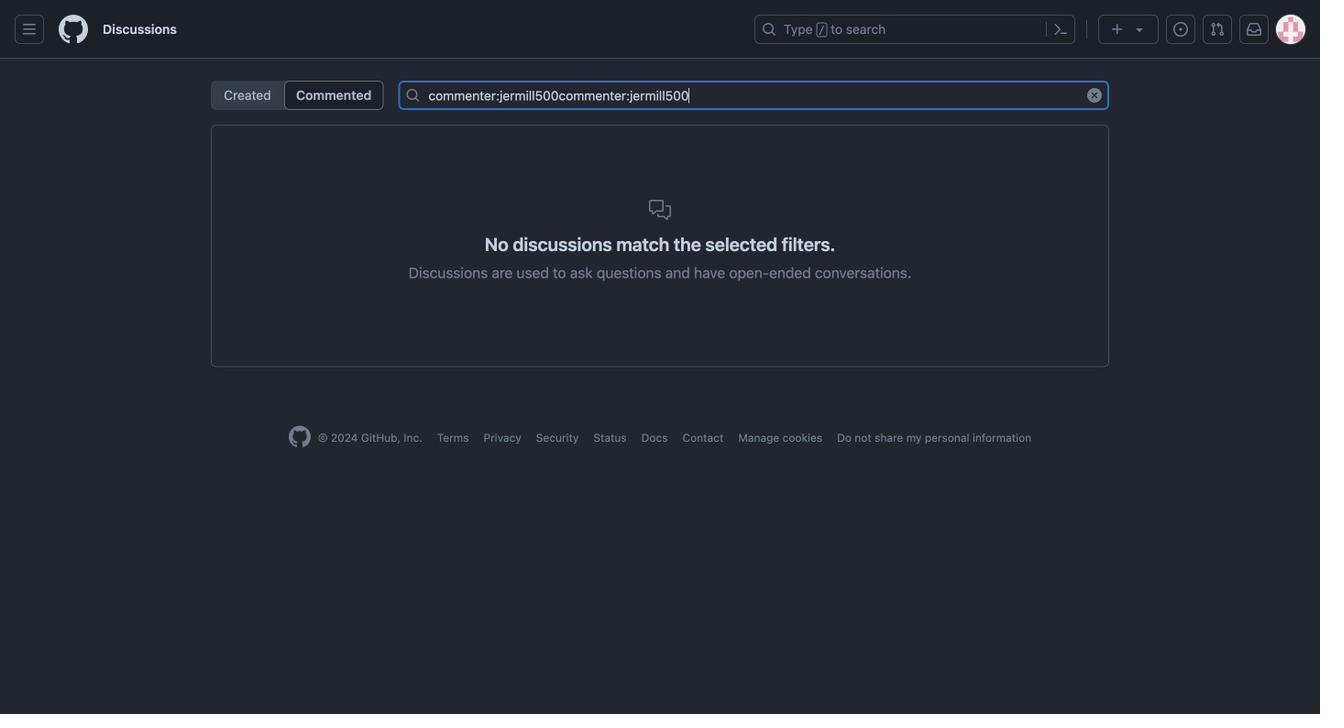 Task type: vqa. For each thing, say whether or not it's contained in the screenshot.
plus image
yes



Task type: describe. For each thing, give the bounding box(es) containing it.
triangle down image
[[1132, 22, 1147, 37]]

issue opened image
[[1174, 22, 1188, 37]]

search image
[[406, 88, 420, 103]]

git pull request image
[[1210, 22, 1225, 37]]

Discussions search field
[[398, 81, 1109, 110]]

clear image
[[1087, 88, 1102, 103]]

comment discussion image
[[649, 199, 671, 221]]

command palette image
[[1054, 22, 1068, 37]]

homepage image
[[289, 426, 311, 448]]



Task type: locate. For each thing, give the bounding box(es) containing it.
notifications image
[[1247, 22, 1262, 37]]

plus image
[[1110, 22, 1125, 37]]

homepage image
[[59, 15, 88, 44]]

list
[[211, 81, 384, 110]]

Search all discussions text field
[[398, 81, 1109, 110]]



